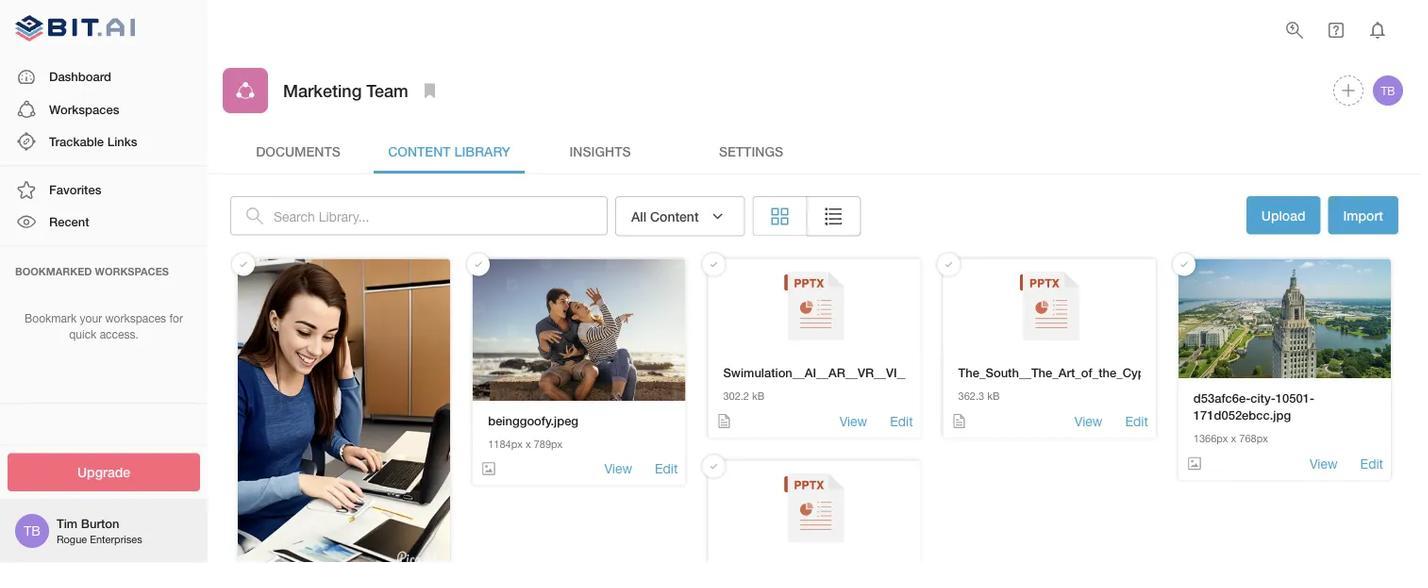 Task type: describe. For each thing, give the bounding box(es) containing it.
view for beinggoofy.jpeg
[[604, 461, 632, 477]]

view link for beinggoofy.jpeg
[[604, 460, 632, 478]]

362.3 kb
[[958, 390, 1000, 403]]

settings
[[719, 143, 783, 159]]

dashboard button
[[0, 61, 208, 93]]

edit for d53afc6e-city-10501- 171d052ebcc.jpg
[[1360, 456, 1383, 472]]

trackable
[[49, 134, 104, 149]]

d53afc6e city 10501 171d052ebcc.jpg image
[[1179, 259, 1391, 379]]

768px
[[1239, 433, 1268, 445]]

edit for the_south__the_art_of_the_cypress.pptx
[[1125, 414, 1148, 429]]

import
[[1343, 208, 1384, 223]]

kb for 302.2 kb
[[752, 390, 765, 403]]

upgrade
[[77, 465, 130, 480]]

302.2
[[723, 390, 749, 403]]

favorites button
[[0, 174, 208, 206]]

tab list containing documents
[[223, 128, 1406, 174]]

0 horizontal spatial content
[[388, 143, 451, 159]]

favorites
[[49, 182, 101, 197]]

content library
[[388, 143, 510, 159]]

bookmark image
[[419, 79, 441, 102]]

rogue
[[57, 534, 87, 546]]

0 horizontal spatial tb
[[24, 523, 40, 539]]

bookmark your workspaces for quick access.
[[25, 312, 183, 341]]

enterprises
[[90, 534, 142, 546]]

edit link for the_south__the_art_of_the_cypress.pptx
[[1125, 412, 1148, 431]]

view for the_south__the_art_of_the_cypress.pptx
[[1075, 414, 1103, 429]]

1366px
[[1194, 433, 1228, 445]]

library
[[454, 143, 510, 159]]

tb button
[[1370, 73, 1406, 109]]

the_south__the_art_of_the_cypress.pptx
[[958, 366, 1198, 380]]

import button
[[1328, 196, 1399, 235]]

content library link
[[374, 128, 525, 174]]

all content button
[[615, 196, 745, 236]]

x for beinggoofy.jpeg
[[526, 438, 531, 450]]

content inside button
[[650, 209, 699, 224]]

upgrade button
[[8, 453, 200, 492]]



Task type: vqa. For each thing, say whether or not it's contained in the screenshot.


Task type: locate. For each thing, give the bounding box(es) containing it.
1184px
[[488, 438, 523, 450]]

bookmarked workspaces
[[15, 265, 169, 278]]

view link for the_south__the_art_of_the_cypress.pptx
[[1075, 412, 1103, 431]]

dashboard
[[49, 69, 111, 84]]

1366px x 768px
[[1194, 433, 1268, 445]]

recent
[[49, 215, 89, 229]]

your
[[80, 312, 102, 325]]

tim
[[57, 516, 78, 531]]

1 horizontal spatial x
[[1231, 433, 1237, 445]]

trackable links button
[[0, 126, 208, 158]]

1 horizontal spatial tb
[[1381, 84, 1395, 97]]

kb for 362.3 kb
[[987, 390, 1000, 403]]

2 kb from the left
[[987, 390, 1000, 403]]

x left the 789px
[[526, 438, 531, 450]]

view link for d53afc6e-city-10501- 171d052ebcc.jpg
[[1310, 455, 1338, 473]]

view for d53afc6e-city-10501- 171d052ebcc.jpg
[[1310, 456, 1338, 472]]

tim burton rogue enterprises
[[57, 516, 142, 546]]

302.2 kb
[[723, 390, 765, 403]]

burton
[[81, 516, 119, 531]]

edit link for beinggoofy.jpeg
[[655, 460, 678, 478]]

all content
[[631, 209, 699, 224]]

team
[[367, 80, 408, 100]]

789px
[[534, 438, 563, 450]]

1 vertical spatial content
[[650, 209, 699, 224]]

for
[[169, 312, 183, 325]]

1 horizontal spatial kb
[[987, 390, 1000, 403]]

insights link
[[525, 128, 676, 174]]

all
[[631, 209, 647, 224]]

settings link
[[676, 128, 827, 174]]

marketing
[[283, 80, 362, 100]]

upload button
[[1246, 196, 1321, 236], [1246, 196, 1321, 235]]

trackable links
[[49, 134, 137, 149]]

links
[[107, 134, 137, 149]]

kb right the 362.3
[[987, 390, 1000, 403]]

content down bookmark image
[[388, 143, 451, 159]]

content
[[388, 143, 451, 159], [650, 209, 699, 224]]

0 horizontal spatial kb
[[752, 390, 765, 403]]

1 kb from the left
[[752, 390, 765, 403]]

1 vertical spatial tb
[[24, 523, 40, 539]]

group
[[753, 196, 861, 236]]

workspaces
[[49, 102, 119, 116]]

workspaces
[[105, 312, 166, 325]]

edit for beinggoofy.jpeg
[[655, 461, 678, 477]]

x for d53afc6e-city-10501- 171d052ebcc.jpg
[[1231, 433, 1237, 445]]

documents link
[[223, 128, 374, 174]]

quick
[[69, 328, 97, 341]]

workspaces
[[95, 265, 169, 278]]

x left 768px
[[1231, 433, 1237, 445]]

0 vertical spatial content
[[388, 143, 451, 159]]

x
[[1231, 433, 1237, 445], [526, 438, 531, 450]]

edit link for d53afc6e-city-10501- 171d052ebcc.jpg
[[1360, 455, 1383, 473]]

kb
[[752, 390, 765, 403], [987, 390, 1000, 403]]

10501-
[[1276, 391, 1315, 405]]

access.
[[100, 328, 139, 341]]

1184px x 789px
[[488, 438, 563, 450]]

city-
[[1251, 391, 1276, 405]]

edit
[[890, 414, 913, 429], [1125, 414, 1148, 429], [1360, 456, 1383, 472], [655, 461, 678, 477]]

workspaces button
[[0, 93, 208, 126]]

362.3
[[958, 390, 984, 403]]

tb inside tb button
[[1381, 84, 1395, 97]]

1 horizontal spatial content
[[650, 209, 699, 224]]

upload
[[1262, 208, 1306, 223]]

content right 'all'
[[650, 209, 699, 224]]

tb
[[1381, 84, 1395, 97], [24, 523, 40, 539]]

view
[[840, 414, 867, 429], [1075, 414, 1103, 429], [1310, 456, 1338, 472], [604, 461, 632, 477]]

view link
[[840, 412, 867, 431], [1075, 412, 1103, 431], [1310, 455, 1338, 473], [604, 460, 632, 478]]

171d052ebcc.jpg
[[1194, 408, 1291, 423]]

insights
[[570, 143, 631, 159]]

beinggoofy.jpeg image
[[473, 259, 686, 401]]

recent button
[[0, 206, 208, 238]]

marketing team
[[283, 80, 408, 100]]

download_image_1697754168778.png image
[[238, 259, 450, 563]]

beinggoofy.jpeg
[[488, 413, 579, 428]]

edit link
[[890, 412, 913, 431], [1125, 412, 1148, 431], [1360, 455, 1383, 473], [655, 460, 678, 478]]

bookmark
[[25, 312, 77, 325]]

d53afc6e-
[[1194, 391, 1251, 405]]

0 horizontal spatial x
[[526, 438, 531, 450]]

0 vertical spatial tb
[[1381, 84, 1395, 97]]

d53afc6e-city-10501- 171d052ebcc.jpg
[[1194, 391, 1315, 423]]

Search Library... search field
[[274, 196, 608, 236]]

documents
[[256, 143, 341, 159]]

bookmarked
[[15, 265, 92, 278]]

tab list
[[223, 128, 1406, 174]]

kb right 302.2
[[752, 390, 765, 403]]



